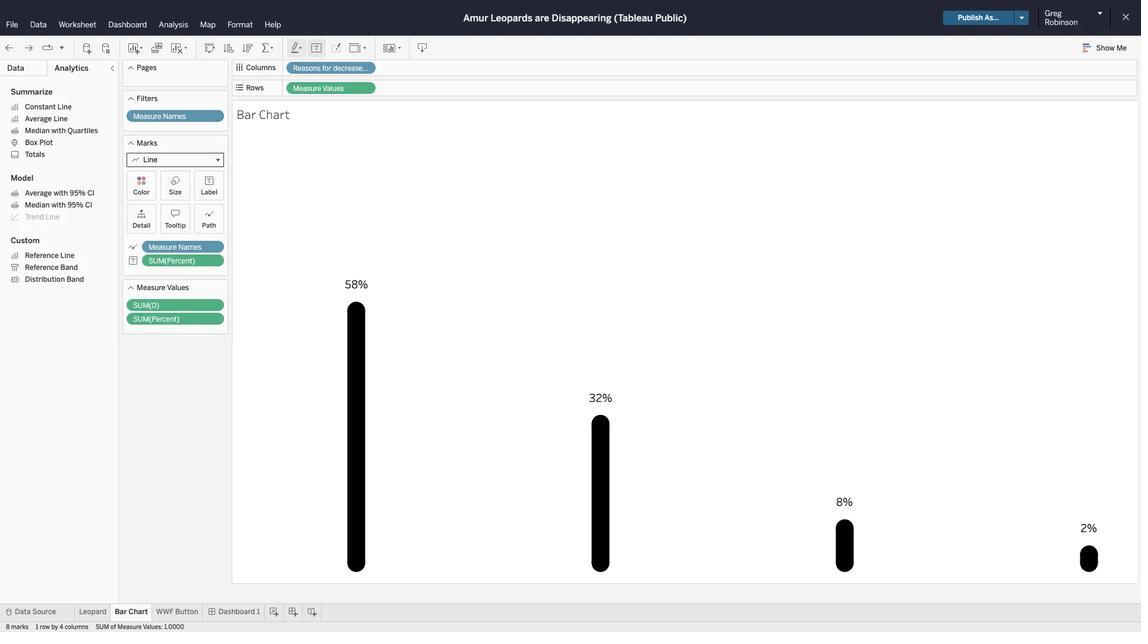 Task type: describe. For each thing, give the bounding box(es) containing it.
marks
[[137, 139, 158, 148]]

highlight image
[[290, 42, 304, 54]]

disappearing
[[552, 12, 612, 23]]

(tableau
[[614, 12, 653, 23]]

median with quartiles
[[25, 127, 98, 135]]

0 horizontal spatial chart
[[129, 608, 148, 616]]

pages
[[137, 64, 157, 72]]

public)
[[656, 12, 687, 23]]

duplicate image
[[151, 42, 163, 54]]

wwf button
[[156, 608, 198, 616]]

median for median with 95% ci
[[25, 201, 50, 209]]

totals image
[[261, 42, 275, 54]]

totals
[[25, 150, 45, 159]]

rows
[[246, 84, 264, 92]]

plot
[[39, 139, 53, 147]]

fit image
[[349, 42, 368, 54]]

tooltip
[[165, 222, 186, 230]]

0 vertical spatial chart
[[259, 106, 290, 123]]

wwf
[[156, 608, 174, 616]]

analysis
[[159, 20, 188, 29]]

are
[[535, 12, 550, 23]]

sort reasons for decreased population ascending by measure values image
[[223, 42, 235, 54]]

pause auto updates image
[[101, 42, 112, 54]]

leopards
[[491, 12, 533, 23]]

values:
[[143, 624, 163, 631]]

custom
[[11, 236, 40, 245]]

average for average with 95% ci
[[25, 189, 52, 197]]

1 horizontal spatial replay animation image
[[58, 44, 65, 51]]

line for average line
[[54, 115, 68, 123]]

95% for average with 95% ci
[[70, 189, 86, 197]]

decreased
[[333, 64, 367, 73]]

hide mark labels image
[[311, 42, 323, 54]]

greg
[[1046, 9, 1063, 18]]

columns
[[65, 624, 89, 631]]

1 row by 4 columns
[[36, 624, 89, 631]]

dashboard 1
[[219, 608, 260, 616]]

box plot
[[25, 139, 53, 147]]

with for median with 95% ci
[[51, 201, 66, 209]]

help
[[265, 20, 281, 29]]

distribution
[[25, 275, 65, 284]]

measure up sum(0)
[[137, 284, 166, 292]]

redo image
[[23, 42, 34, 54]]

sum
[[96, 624, 109, 631]]

0 vertical spatial values
[[323, 84, 344, 93]]

median for median with quartiles
[[25, 127, 50, 135]]

0 vertical spatial bar chart
[[237, 106, 290, 123]]

download image
[[417, 42, 429, 54]]

sum(0)
[[133, 302, 159, 310]]

detail
[[133, 222, 151, 230]]

map
[[200, 20, 216, 29]]

filters
[[137, 95, 158, 103]]

measure down filters
[[133, 112, 161, 121]]

source
[[32, 608, 56, 616]]

0 vertical spatial names
[[163, 112, 186, 121]]

robinson
[[1046, 18, 1079, 27]]

dashboard for dashboard 1
[[219, 608, 255, 616]]

ci for median with 95% ci
[[85, 201, 92, 209]]

model
[[11, 174, 33, 183]]

measure down reasons
[[293, 84, 321, 93]]

distribution band
[[25, 275, 84, 284]]

0 horizontal spatial values
[[167, 284, 189, 292]]

path
[[202, 222, 216, 230]]

row
[[40, 624, 50, 631]]

line for constant line
[[58, 103, 72, 111]]

band for distribution band
[[67, 275, 84, 284]]

line for reference line
[[60, 252, 75, 260]]

reasons for decreased population
[[293, 64, 404, 73]]

average with 95% ci
[[25, 189, 95, 197]]

columns
[[246, 64, 276, 72]]

button
[[175, 608, 198, 616]]

0 vertical spatial data
[[30, 20, 47, 29]]

show/hide cards image
[[383, 42, 402, 54]]

publish as... button
[[944, 11, 1015, 25]]

label
[[201, 189, 218, 196]]

average line
[[25, 115, 68, 123]]

1 vertical spatial names
[[179, 243, 202, 252]]



Task type: vqa. For each thing, say whether or not it's contained in the screenshot.
bottom Dashboard
yes



Task type: locate. For each thing, give the bounding box(es) containing it.
average
[[25, 115, 52, 123], [25, 189, 52, 197]]

dashboard right button
[[219, 608, 255, 616]]

0 horizontal spatial bar
[[115, 608, 127, 616]]

dashboard for dashboard
[[108, 20, 147, 29]]

0 vertical spatial band
[[60, 263, 78, 272]]

line down median with 95% ci in the left of the page
[[46, 213, 60, 221]]

dashboard
[[108, 20, 147, 29], [219, 608, 255, 616]]

2 reference from the top
[[25, 263, 59, 272]]

0 horizontal spatial dashboard
[[108, 20, 147, 29]]

measure values down for
[[293, 84, 344, 93]]

1 vertical spatial measure names
[[149, 243, 202, 252]]

worksheet
[[59, 20, 97, 29]]

names
[[163, 112, 186, 121], [179, 243, 202, 252]]

line up reference band
[[60, 252, 75, 260]]

with for median with quartiles
[[51, 127, 66, 135]]

1 horizontal spatial measure values
[[293, 84, 344, 93]]

for
[[323, 64, 332, 73]]

1 vertical spatial chart
[[129, 608, 148, 616]]

with for average with 95% ci
[[54, 189, 68, 197]]

1 vertical spatial average
[[25, 189, 52, 197]]

band up distribution band
[[60, 263, 78, 272]]

0 vertical spatial bar
[[237, 106, 256, 123]]

amur leopards are disappearing (tableau public)
[[464, 12, 687, 23]]

1 vertical spatial bar chart
[[115, 608, 148, 616]]

collapse image
[[109, 65, 116, 72]]

0 vertical spatial 95%
[[70, 189, 86, 197]]

reference up distribution
[[25, 263, 59, 272]]

measure values
[[293, 84, 344, 93], [137, 284, 189, 292]]

0 horizontal spatial bar chart
[[115, 608, 148, 616]]

show me button
[[1078, 39, 1138, 57]]

trend line
[[25, 213, 60, 221]]

1 horizontal spatial bar
[[237, 106, 256, 123]]

greg robinson
[[1046, 9, 1079, 27]]

1 vertical spatial reference
[[25, 263, 59, 272]]

size
[[169, 189, 182, 196]]

clear sheet image
[[170, 42, 189, 54]]

constant line
[[25, 103, 72, 111]]

1 vertical spatial bar
[[115, 608, 127, 616]]

ci
[[87, 189, 95, 197], [85, 201, 92, 209]]

chart up sum of measure values: 1.0000
[[129, 608, 148, 616]]

show me
[[1097, 44, 1128, 52]]

1
[[257, 608, 260, 616], [36, 624, 38, 631]]

8 marks
[[6, 624, 29, 631]]

95% down average with 95% ci
[[67, 201, 84, 209]]

measure
[[293, 84, 321, 93], [133, 112, 161, 121], [149, 243, 177, 252], [137, 284, 166, 292], [118, 624, 142, 631]]

reference line
[[25, 252, 75, 260]]

median up the box plot
[[25, 127, 50, 135]]

file
[[6, 20, 18, 29]]

sort reasons for decreased population descending by measure values image
[[242, 42, 254, 54]]

0 horizontal spatial replay animation image
[[42, 42, 54, 54]]

0 vertical spatial 1
[[257, 608, 260, 616]]

median
[[25, 127, 50, 135], [25, 201, 50, 209]]

average for average line
[[25, 115, 52, 123]]

measure names down filters
[[133, 112, 186, 121]]

show
[[1097, 44, 1116, 52]]

1 vertical spatial 95%
[[67, 201, 84, 209]]

95%
[[70, 189, 86, 197], [67, 201, 84, 209]]

measure right of
[[118, 624, 142, 631]]

new worksheet image
[[127, 42, 144, 54]]

line
[[58, 103, 72, 111], [54, 115, 68, 123], [46, 213, 60, 221], [60, 252, 75, 260]]

undo image
[[4, 42, 15, 54]]

ci down average with 95% ci
[[85, 201, 92, 209]]

publish as...
[[959, 14, 1000, 22]]

with down average with 95% ci
[[51, 201, 66, 209]]

1 vertical spatial ci
[[85, 201, 92, 209]]

1 horizontal spatial chart
[[259, 106, 290, 123]]

constant
[[25, 103, 56, 111]]

data up redo image
[[30, 20, 47, 29]]

leopard
[[79, 608, 107, 616]]

0 vertical spatial measure values
[[293, 84, 344, 93]]

format workbook image
[[330, 42, 342, 54]]

sum(percent)
[[149, 257, 195, 265], [133, 315, 180, 324]]

measure down tooltip
[[149, 243, 177, 252]]

amur
[[464, 12, 489, 23]]

1 vertical spatial 1
[[36, 624, 38, 631]]

0 vertical spatial reference
[[25, 252, 59, 260]]

color
[[133, 189, 150, 196]]

sum(percent) down sum(0)
[[133, 315, 180, 324]]

average down constant
[[25, 115, 52, 123]]

measure values up sum(0)
[[137, 284, 189, 292]]

bar chart
[[237, 106, 290, 123], [115, 608, 148, 616]]

population
[[369, 64, 404, 73]]

chart down rows
[[259, 106, 290, 123]]

analytics
[[55, 64, 89, 73]]

band for reference band
[[60, 263, 78, 272]]

1 horizontal spatial values
[[323, 84, 344, 93]]

2 average from the top
[[25, 189, 52, 197]]

line up average line
[[58, 103, 72, 111]]

dashboard up new worksheet image
[[108, 20, 147, 29]]

1 vertical spatial with
[[54, 189, 68, 197]]

replay animation image right redo image
[[42, 42, 54, 54]]

measure names down tooltip
[[149, 243, 202, 252]]

replay animation image up analytics
[[58, 44, 65, 51]]

2 vertical spatial with
[[51, 201, 66, 209]]

reference up reference band
[[25, 252, 59, 260]]

1 horizontal spatial bar chart
[[237, 106, 290, 123]]

average down model
[[25, 189, 52, 197]]

1 horizontal spatial 1
[[257, 608, 260, 616]]

publish
[[959, 14, 984, 22]]

0 vertical spatial median
[[25, 127, 50, 135]]

1 vertical spatial measure values
[[137, 284, 189, 292]]

bar down rows
[[237, 106, 256, 123]]

line up median with quartiles
[[54, 115, 68, 123]]

bar up of
[[115, 608, 127, 616]]

1 average from the top
[[25, 115, 52, 123]]

8
[[6, 624, 10, 631]]

95% up median with 95% ci in the left of the page
[[70, 189, 86, 197]]

2 vertical spatial data
[[15, 608, 31, 616]]

band
[[60, 263, 78, 272], [67, 275, 84, 284]]

ci up median with 95% ci in the left of the page
[[87, 189, 95, 197]]

as...
[[985, 14, 1000, 22]]

trend
[[25, 213, 44, 221]]

replay animation image
[[42, 42, 54, 54], [58, 44, 65, 51]]

with down average line
[[51, 127, 66, 135]]

box
[[25, 139, 38, 147]]

ci for average with 95% ci
[[87, 189, 95, 197]]

format
[[228, 20, 253, 29]]

95% for median with 95% ci
[[67, 201, 84, 209]]

sum of measure values: 1.0000
[[96, 624, 184, 631]]

data
[[30, 20, 47, 29], [7, 64, 24, 73], [15, 608, 31, 616]]

data up marks on the left of the page
[[15, 608, 31, 616]]

0 vertical spatial sum(percent)
[[149, 257, 195, 265]]

median with 95% ci
[[25, 201, 92, 209]]

1 horizontal spatial dashboard
[[219, 608, 255, 616]]

1 vertical spatial band
[[67, 275, 84, 284]]

1.0000
[[164, 624, 184, 631]]

summarize
[[11, 87, 53, 96]]

reference
[[25, 252, 59, 260], [25, 263, 59, 272]]

quartiles
[[67, 127, 98, 135]]

0 vertical spatial ci
[[87, 189, 95, 197]]

0 horizontal spatial measure values
[[137, 284, 189, 292]]

of
[[111, 624, 116, 631]]

measure names
[[133, 112, 186, 121], [149, 243, 202, 252]]

data down undo 'icon'
[[7, 64, 24, 73]]

0 vertical spatial measure names
[[133, 112, 186, 121]]

reference band
[[25, 263, 78, 272]]

0 vertical spatial with
[[51, 127, 66, 135]]

1 median from the top
[[25, 127, 50, 135]]

band down reference band
[[67, 275, 84, 284]]

bar chart up sum of measure values: 1.0000
[[115, 608, 148, 616]]

with up median with 95% ci in the left of the page
[[54, 189, 68, 197]]

reference for reference line
[[25, 252, 59, 260]]

marks. press enter to open the view data window.. use arrow keys to navigate data visualization elements. image
[[234, 128, 1142, 582]]

with
[[51, 127, 66, 135], [54, 189, 68, 197], [51, 201, 66, 209]]

0 vertical spatial average
[[25, 115, 52, 123]]

me
[[1117, 44, 1128, 52]]

2 median from the top
[[25, 201, 50, 209]]

by
[[51, 624, 58, 631]]

chart
[[259, 106, 290, 123], [129, 608, 148, 616]]

reasons
[[293, 64, 321, 73]]

1 reference from the top
[[25, 252, 59, 260]]

line for trend line
[[46, 213, 60, 221]]

marks
[[11, 624, 29, 631]]

4
[[60, 624, 63, 631]]

swap rows and columns image
[[204, 42, 216, 54]]

bar chart down rows
[[237, 106, 290, 123]]

1 vertical spatial values
[[167, 284, 189, 292]]

1 vertical spatial data
[[7, 64, 24, 73]]

bar
[[237, 106, 256, 123], [115, 608, 127, 616]]

1 vertical spatial sum(percent)
[[133, 315, 180, 324]]

1 vertical spatial median
[[25, 201, 50, 209]]

1 vertical spatial dashboard
[[219, 608, 255, 616]]

new data source image
[[81, 42, 93, 54]]

0 vertical spatial dashboard
[[108, 20, 147, 29]]

reference for reference band
[[25, 263, 59, 272]]

0 horizontal spatial 1
[[36, 624, 38, 631]]

median up trend on the top
[[25, 201, 50, 209]]

data source
[[15, 608, 56, 616]]

sum(percent) down tooltip
[[149, 257, 195, 265]]



